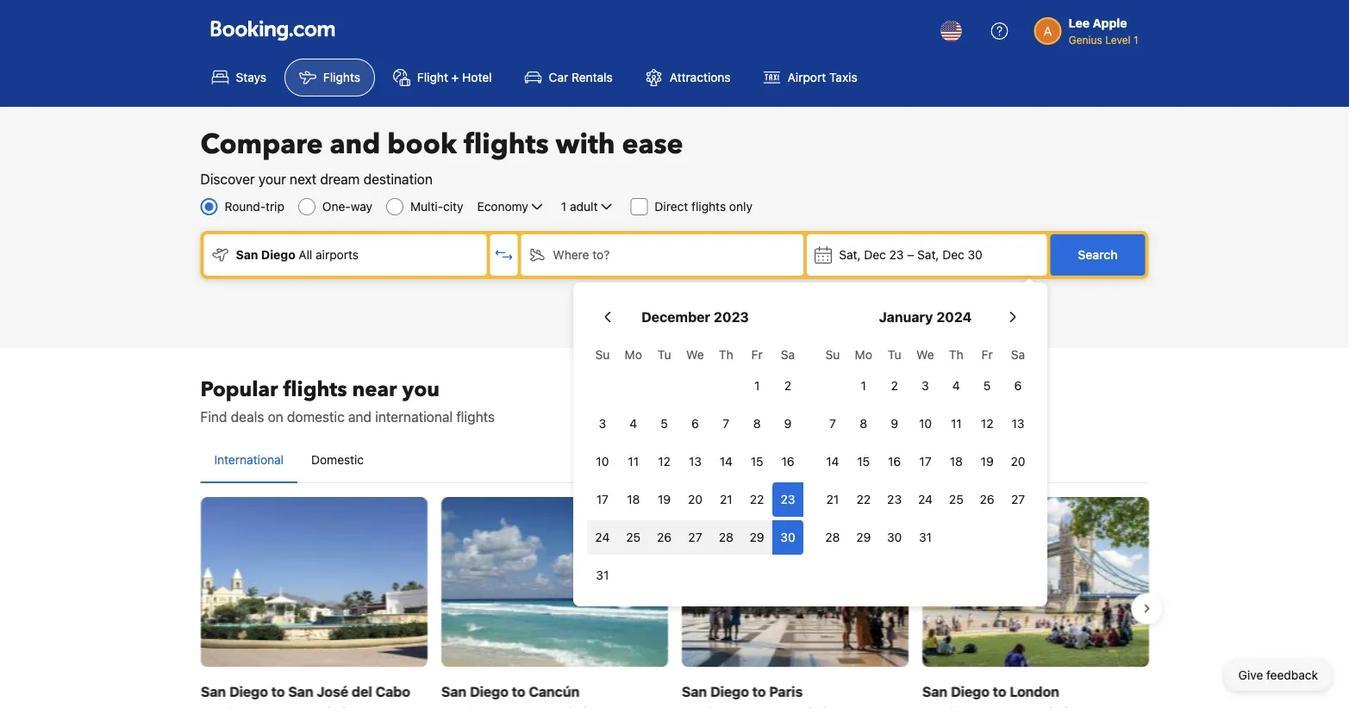 Task type: describe. For each thing, give the bounding box(es) containing it.
29 for 29 option at the right
[[856, 531, 871, 545]]

9 January 2024 checkbox
[[879, 407, 910, 441]]

san diego to london link
[[922, 497, 1149, 709]]

with
[[556, 126, 615, 163]]

1 adult button
[[559, 197, 617, 217]]

+
[[452, 70, 459, 84]]

5 January 2024 checkbox
[[972, 369, 1003, 404]]

26 cell
[[649, 517, 680, 555]]

attractions
[[670, 70, 731, 84]]

20 for "20 january 2024" 'checkbox'
[[1011, 455, 1026, 469]]

2 dec from the left
[[943, 248, 965, 262]]

9 for 9 january 2024 'checkbox'
[[891, 417, 898, 431]]

2 January 2024 checkbox
[[879, 369, 910, 404]]

31 for 31 december 2023 checkbox
[[596, 569, 609, 583]]

22 for 22 january 2024 option
[[857, 493, 871, 507]]

san for san diego to london
[[922, 684, 947, 700]]

17 December 2023 checkbox
[[587, 483, 618, 517]]

san diego to cancún image
[[441, 497, 668, 668]]

1 inside checkbox
[[861, 379, 866, 393]]

sat, dec 23 – sat, dec 30 button
[[807, 235, 1047, 276]]

11 December 2023 checkbox
[[618, 445, 649, 479]]

diego for cancún
[[469, 684, 508, 700]]

san diego to london image
[[922, 497, 1149, 668]]

2 December 2023 checkbox
[[773, 369, 804, 404]]

sat, dec 23 – sat, dec 30
[[839, 248, 983, 262]]

compare and book flights with ease discover your next dream destination
[[200, 126, 683, 188]]

find
[[200, 409, 227, 425]]

diego for airports
[[261, 248, 296, 262]]

sa for 2024
[[1011, 348, 1025, 362]]

21 December 2023 checkbox
[[711, 483, 742, 517]]

2024
[[937, 309, 972, 325]]

san diego to cancún link
[[441, 497, 668, 709]]

your
[[259, 171, 286, 188]]

8 for 8 december 2023 checkbox
[[753, 417, 761, 431]]

near
[[352, 375, 397, 404]]

deals
[[231, 409, 264, 425]]

24 January 2024 checkbox
[[910, 483, 941, 517]]

1 January 2024 checkbox
[[848, 369, 879, 404]]

10 for 10 checkbox
[[596, 455, 609, 469]]

5 December 2023 checkbox
[[649, 407, 680, 441]]

cancún
[[528, 684, 579, 700]]

to for san
[[271, 684, 285, 700]]

josé
[[316, 684, 348, 700]]

16 for '16 january 2024' checkbox
[[888, 455, 901, 469]]

31 December 2023 checkbox
[[587, 559, 618, 593]]

on
[[268, 409, 283, 425]]

rentals
[[572, 70, 613, 84]]

14 December 2023 checkbox
[[711, 445, 742, 479]]

tab list containing international
[[200, 438, 1149, 485]]

international
[[375, 409, 453, 425]]

one-way
[[322, 200, 372, 214]]

compare
[[200, 126, 323, 163]]

stays
[[236, 70, 266, 84]]

11 January 2024 checkbox
[[941, 407, 972, 441]]

30 for 30 january 2024 option
[[887, 531, 902, 545]]

4 for the 4 december 2023 'option'
[[630, 417, 637, 431]]

domestic button
[[298, 438, 378, 483]]

round-
[[225, 200, 266, 214]]

29 December 2023 checkbox
[[742, 521, 773, 555]]

san for san diego to san josé del cabo
[[200, 684, 226, 700]]

29 January 2024 checkbox
[[848, 521, 879, 555]]

airport taxis link
[[749, 59, 872, 97]]

lee apple genius level 1
[[1069, 16, 1139, 46]]

car
[[549, 70, 568, 84]]

round-trip
[[225, 200, 284, 214]]

to for paris
[[752, 684, 766, 700]]

1 inside popup button
[[561, 200, 567, 214]]

flight + hotel
[[417, 70, 492, 84]]

domestic
[[311, 453, 364, 467]]

tu for january 2024
[[888, 348, 901, 362]]

paris
[[769, 684, 803, 700]]

18 for 18 december 2023 option
[[627, 493, 640, 507]]

san for san diego all airports
[[236, 248, 258, 262]]

1 adult
[[561, 200, 598, 214]]

to for london
[[993, 684, 1006, 700]]

26 January 2024 checkbox
[[972, 483, 1003, 517]]

1 December 2023 checkbox
[[742, 369, 773, 404]]

26 for 26 january 2024 option
[[980, 493, 995, 507]]

to?
[[593, 248, 610, 262]]

search
[[1078, 248, 1118, 262]]

7 December 2023 checkbox
[[711, 407, 742, 441]]

30 for 30 option
[[781, 531, 796, 545]]

and inside compare and book flights with ease discover your next dream destination
[[330, 126, 381, 163]]

4 for 4 'checkbox'
[[953, 379, 960, 393]]

grid for january
[[817, 338, 1034, 555]]

direct
[[655, 200, 688, 214]]

19 for 19 january 2024 checkbox
[[981, 455, 994, 469]]

23 inside "popup button"
[[889, 248, 904, 262]]

1 inside option
[[754, 379, 760, 393]]

11 for 11 january 2024 checkbox
[[951, 417, 962, 431]]

where to?
[[553, 248, 610, 262]]

1 dec from the left
[[864, 248, 886, 262]]

san for san diego to cancún
[[441, 684, 466, 700]]

destination
[[363, 171, 433, 188]]

9 December 2023 checkbox
[[773, 407, 804, 441]]

lee
[[1069, 16, 1090, 30]]

only
[[729, 200, 753, 214]]

attractions link
[[631, 59, 745, 97]]

san diego to london
[[922, 684, 1059, 700]]

24 for 24 january 2024 option
[[918, 493, 933, 507]]

way
[[351, 200, 372, 214]]

flight + hotel link
[[378, 59, 507, 97]]

december
[[642, 309, 711, 325]]

del
[[351, 684, 372, 700]]

january 2024
[[879, 309, 972, 325]]

san diego to paris image
[[682, 497, 908, 668]]

31 for the 31 january 2024 option
[[919, 531, 932, 545]]

25 for "25 december 2023" option
[[626, 531, 641, 545]]

2 for december 2023
[[785, 379, 792, 393]]

san diego to cancún
[[441, 684, 579, 700]]

popular flights near you find deals on domestic and international flights
[[200, 375, 495, 425]]

27 December 2023 checkbox
[[680, 521, 711, 555]]

flights left only
[[692, 200, 726, 214]]

domestic
[[287, 409, 345, 425]]

30 December 2023 checkbox
[[773, 521, 804, 555]]

region containing san diego to san josé del cabo
[[187, 491, 1163, 709]]

cabo
[[375, 684, 410, 700]]

6 January 2024 checkbox
[[1003, 369, 1034, 404]]

london
[[1009, 684, 1059, 700]]

5 for 5 checkbox
[[661, 417, 668, 431]]

give
[[1239, 669, 1263, 683]]

13 for '13 january 2024' option
[[1012, 417, 1025, 431]]

car rentals
[[549, 70, 613, 84]]

2 sat, from the left
[[917, 248, 939, 262]]

search button
[[1051, 235, 1145, 276]]

10 for 10 january 2024 checkbox at the bottom
[[919, 417, 932, 431]]

25 January 2024 checkbox
[[941, 483, 972, 517]]

28 for 21
[[825, 531, 840, 545]]

17 for 17 december 2023 option
[[597, 493, 609, 507]]

flights right the international
[[456, 409, 495, 425]]

5 for 5 january 2024 checkbox
[[984, 379, 991, 393]]

diego for paris
[[710, 684, 749, 700]]

international
[[214, 453, 284, 467]]

fr for 2023
[[752, 348, 763, 362]]

18 December 2023 checkbox
[[618, 483, 649, 517]]

fr for 2024
[[982, 348, 993, 362]]

27 for 27 checkbox
[[1011, 493, 1025, 507]]

23 for 23 december 2023 option
[[781, 493, 795, 507]]

15 for 15 option
[[751, 455, 764, 469]]

give feedback
[[1239, 669, 1318, 683]]

where
[[553, 248, 589, 262]]

th for 2023
[[719, 348, 734, 362]]

13 January 2024 checkbox
[[1003, 407, 1034, 441]]

hotel
[[462, 70, 492, 84]]

7 for 7 december 2023 checkbox
[[723, 417, 730, 431]]

car rentals link
[[510, 59, 627, 97]]

multi-
[[410, 200, 443, 214]]

next
[[290, 171, 317, 188]]

dream
[[320, 171, 360, 188]]

15 for 15 january 2024 checkbox
[[857, 455, 870, 469]]

13 for the 13 december 2023 checkbox
[[689, 455, 702, 469]]

27 January 2024 checkbox
[[1003, 483, 1034, 517]]

29 for 29 december 2023 option
[[750, 531, 765, 545]]

23 December 2023 checkbox
[[773, 483, 804, 517]]

diego for london
[[951, 684, 989, 700]]

30 inside "popup button"
[[968, 248, 983, 262]]

–
[[907, 248, 914, 262]]

2023
[[714, 309, 749, 325]]

7 January 2024 checkbox
[[817, 407, 848, 441]]

20 January 2024 checkbox
[[1003, 445, 1034, 479]]

19 December 2023 checkbox
[[649, 483, 680, 517]]

discover
[[200, 171, 255, 188]]

26 December 2023 checkbox
[[649, 521, 680, 555]]



Task type: vqa. For each thing, say whether or not it's contained in the screenshot.
the middle at
no



Task type: locate. For each thing, give the bounding box(es) containing it.
11 inside 11 option
[[628, 455, 639, 469]]

18 for 18 january 2024 checkbox
[[950, 455, 963, 469]]

flights inside compare and book flights with ease discover your next dream destination
[[464, 126, 549, 163]]

2 right 1 january 2024 checkbox
[[891, 379, 898, 393]]

1 vertical spatial 5
[[661, 417, 668, 431]]

2 sa from the left
[[1011, 348, 1025, 362]]

diego inside the san diego to london link
[[951, 684, 989, 700]]

1 horizontal spatial 27
[[1011, 493, 1025, 507]]

2 grid from the left
[[817, 338, 1034, 555]]

15 inside checkbox
[[857, 455, 870, 469]]

1 vertical spatial 11
[[628, 455, 639, 469]]

we for january
[[917, 348, 934, 362]]

8 December 2023 checkbox
[[742, 407, 773, 441]]

17 for 17 option
[[919, 455, 932, 469]]

san diego to san josé del cabo image
[[200, 497, 427, 668]]

15 right 14 checkbox
[[857, 455, 870, 469]]

we up 3 january 2024 option
[[917, 348, 934, 362]]

1 horizontal spatial 17
[[919, 455, 932, 469]]

we for december
[[686, 348, 704, 362]]

2 15 from the left
[[857, 455, 870, 469]]

31 inside checkbox
[[596, 569, 609, 583]]

9 right 8 december 2023 checkbox
[[784, 417, 792, 431]]

th down 2023
[[719, 348, 734, 362]]

0 vertical spatial 31
[[919, 531, 932, 545]]

23 left the –
[[889, 248, 904, 262]]

20 for 20 option
[[688, 493, 703, 507]]

1 horizontal spatial 21
[[827, 493, 839, 507]]

13 right 12 december 2023 option
[[689, 455, 702, 469]]

6 inside option
[[692, 417, 699, 431]]

we
[[686, 348, 704, 362], [917, 348, 934, 362]]

22 December 2023 checkbox
[[742, 483, 773, 517]]

30 right the –
[[968, 248, 983, 262]]

4 January 2024 checkbox
[[941, 369, 972, 404]]

1 left adult at the left of page
[[561, 200, 567, 214]]

16 for 16 checkbox
[[782, 455, 795, 469]]

2 tu from the left
[[888, 348, 901, 362]]

international button
[[200, 438, 298, 483]]

all
[[299, 248, 312, 262]]

1
[[1134, 34, 1139, 46], [561, 200, 567, 214], [754, 379, 760, 393], [861, 379, 866, 393]]

20 inside option
[[688, 493, 703, 507]]

1 21 from the left
[[720, 493, 733, 507]]

0 horizontal spatial 12
[[658, 455, 671, 469]]

6 December 2023 checkbox
[[680, 407, 711, 441]]

diego left all
[[261, 248, 296, 262]]

14 for '14' option
[[720, 455, 733, 469]]

to
[[271, 684, 285, 700], [511, 684, 525, 700], [752, 684, 766, 700], [993, 684, 1006, 700]]

21 left 22 january 2024 option
[[827, 493, 839, 507]]

8 for 8 option
[[860, 417, 868, 431]]

one-
[[322, 200, 351, 214]]

14 January 2024 checkbox
[[817, 445, 848, 479]]

31 down 24 option
[[596, 569, 609, 583]]

29 cell
[[742, 517, 773, 555]]

25
[[949, 493, 964, 507], [626, 531, 641, 545]]

1 horizontal spatial 4
[[953, 379, 960, 393]]

14 inside option
[[720, 455, 733, 469]]

we down "december 2023"
[[686, 348, 704, 362]]

flights
[[464, 126, 549, 163], [692, 200, 726, 214], [283, 375, 347, 404], [456, 409, 495, 425]]

12 December 2023 checkbox
[[649, 445, 680, 479]]

1 vertical spatial 13
[[689, 455, 702, 469]]

book
[[387, 126, 457, 163]]

26 right the 25 checkbox
[[980, 493, 995, 507]]

12 inside 12 january 2024 option
[[981, 417, 994, 431]]

6 for 6 option
[[1015, 379, 1022, 393]]

19 inside option
[[658, 493, 671, 507]]

multi-city
[[410, 200, 463, 214]]

25 inside checkbox
[[949, 493, 964, 507]]

4 inside 'option'
[[630, 417, 637, 431]]

0 horizontal spatial 27
[[688, 531, 702, 545]]

su up the 7 january 2024 checkbox
[[826, 348, 840, 362]]

10 right 9 january 2024 'checkbox'
[[919, 417, 932, 431]]

1 su from the left
[[595, 348, 610, 362]]

1 horizontal spatial 24
[[918, 493, 933, 507]]

25 for the 25 checkbox
[[949, 493, 964, 507]]

11 right 10 checkbox
[[628, 455, 639, 469]]

ease
[[622, 126, 683, 163]]

1 29 from the left
[[750, 531, 765, 545]]

18 inside checkbox
[[950, 455, 963, 469]]

3 left 4 'checkbox'
[[922, 379, 929, 393]]

dec right the –
[[943, 248, 965, 262]]

19 January 2024 checkbox
[[972, 445, 1003, 479]]

1 th from the left
[[719, 348, 734, 362]]

to inside the san diego to london link
[[993, 684, 1006, 700]]

21 right 20 option
[[720, 493, 733, 507]]

6 inside option
[[1015, 379, 1022, 393]]

1 horizontal spatial 30
[[887, 531, 902, 545]]

1 right "level"
[[1134, 34, 1139, 46]]

9 right 8 option
[[891, 417, 898, 431]]

1 vertical spatial 10
[[596, 455, 609, 469]]

1 vertical spatial 19
[[658, 493, 671, 507]]

30 right 29 option at the right
[[887, 531, 902, 545]]

9 inside checkbox
[[784, 417, 792, 431]]

1 horizontal spatial 28
[[825, 531, 840, 545]]

17 left 18 january 2024 checkbox
[[919, 455, 932, 469]]

7 for the 7 january 2024 checkbox
[[829, 417, 836, 431]]

0 vertical spatial 11
[[951, 417, 962, 431]]

san diego to paris
[[682, 684, 803, 700]]

15 January 2024 checkbox
[[848, 445, 879, 479]]

sa up 6 option
[[1011, 348, 1025, 362]]

0 vertical spatial 17
[[919, 455, 932, 469]]

mo up 1 january 2024 checkbox
[[855, 348, 872, 362]]

1 horizontal spatial 12
[[981, 417, 994, 431]]

0 horizontal spatial 2
[[785, 379, 792, 393]]

2 2 from the left
[[891, 379, 898, 393]]

flights link
[[284, 59, 375, 97]]

1 vertical spatial 3
[[599, 417, 606, 431]]

7 inside checkbox
[[829, 417, 836, 431]]

1 mo from the left
[[625, 348, 642, 362]]

12 for 12 january 2024 option
[[981, 417, 994, 431]]

1 vertical spatial 6
[[692, 417, 699, 431]]

29 right 28 december 2023 option
[[750, 531, 765, 545]]

25 left 26 december 2023 option
[[626, 531, 641, 545]]

1 vertical spatial 12
[[658, 455, 671, 469]]

popular
[[200, 375, 278, 404]]

2 fr from the left
[[982, 348, 993, 362]]

2 for january 2024
[[891, 379, 898, 393]]

where to? button
[[521, 235, 804, 276]]

8 right 7 december 2023 checkbox
[[753, 417, 761, 431]]

22 January 2024 checkbox
[[848, 483, 879, 517]]

2 inside 2 checkbox
[[785, 379, 792, 393]]

0 horizontal spatial 4
[[630, 417, 637, 431]]

19
[[981, 455, 994, 469], [658, 493, 671, 507]]

diego left 'paris'
[[710, 684, 749, 700]]

9 for 9 checkbox
[[784, 417, 792, 431]]

2 inside 2 january 2024 option
[[891, 379, 898, 393]]

th up 4 'checkbox'
[[949, 348, 964, 362]]

december 2023
[[642, 309, 749, 325]]

feedback
[[1267, 669, 1318, 683]]

diego inside san diego to paris link
[[710, 684, 749, 700]]

0 horizontal spatial 26
[[657, 531, 672, 545]]

0 horizontal spatial 24
[[595, 531, 610, 545]]

12 right 11 january 2024 checkbox
[[981, 417, 994, 431]]

4 inside 'checkbox'
[[953, 379, 960, 393]]

13 right 12 january 2024 option
[[1012, 417, 1025, 431]]

21
[[720, 493, 733, 507], [827, 493, 839, 507]]

16 December 2023 checkbox
[[773, 445, 804, 479]]

apple
[[1093, 16, 1127, 30]]

1 horizontal spatial 18
[[950, 455, 963, 469]]

15 right '14' option
[[751, 455, 764, 469]]

12 for 12 december 2023 option
[[658, 455, 671, 469]]

1 16 from the left
[[782, 455, 795, 469]]

13 inside option
[[1012, 417, 1025, 431]]

diego inside san diego to san josé del cabo link
[[229, 684, 268, 700]]

17 left 18 december 2023 option
[[597, 493, 609, 507]]

san for san diego to paris
[[682, 684, 707, 700]]

1 tu from the left
[[658, 348, 671, 362]]

0 horizontal spatial we
[[686, 348, 704, 362]]

20 right 19 december 2023 option
[[688, 493, 703, 507]]

20 right 19 january 2024 checkbox
[[1011, 455, 1026, 469]]

18 right 17 option
[[950, 455, 963, 469]]

0 horizontal spatial 8
[[753, 417, 761, 431]]

tu down december
[[658, 348, 671, 362]]

1 vertical spatial 4
[[630, 417, 637, 431]]

diego for san
[[229, 684, 268, 700]]

2 14 from the left
[[826, 455, 839, 469]]

0 horizontal spatial grid
[[587, 338, 804, 593]]

2 7 from the left
[[829, 417, 836, 431]]

2 21 from the left
[[827, 493, 839, 507]]

1 horizontal spatial 16
[[888, 455, 901, 469]]

14 for 14 checkbox
[[826, 455, 839, 469]]

airport taxis
[[788, 70, 858, 84]]

0 vertical spatial 18
[[950, 455, 963, 469]]

6
[[1015, 379, 1022, 393], [692, 417, 699, 431]]

22 right 21 option
[[857, 493, 871, 507]]

give feedback button
[[1225, 660, 1332, 691]]

20 inside 'checkbox'
[[1011, 455, 1026, 469]]

0 horizontal spatial 9
[[784, 417, 792, 431]]

flights
[[323, 70, 360, 84]]

to left 'paris'
[[752, 684, 766, 700]]

12 January 2024 checkbox
[[972, 407, 1003, 441]]

1 horizontal spatial 10
[[919, 417, 932, 431]]

12
[[981, 417, 994, 431], [658, 455, 671, 469]]

1 28 from the left
[[719, 531, 734, 545]]

25 cell
[[618, 517, 649, 555]]

28 for 27
[[719, 531, 734, 545]]

29 right 28 january 2024 checkbox
[[856, 531, 871, 545]]

1 horizontal spatial 20
[[1011, 455, 1026, 469]]

0 vertical spatial 4
[[953, 379, 960, 393]]

to left josé
[[271, 684, 285, 700]]

24 inside option
[[918, 493, 933, 507]]

24 left "25 december 2023" option
[[595, 531, 610, 545]]

1 to from the left
[[271, 684, 285, 700]]

3 January 2024 checkbox
[[910, 369, 941, 404]]

8 inside option
[[860, 417, 868, 431]]

1 vertical spatial 27
[[688, 531, 702, 545]]

1 horizontal spatial tu
[[888, 348, 901, 362]]

19 inside checkbox
[[981, 455, 994, 469]]

20
[[1011, 455, 1026, 469], [688, 493, 703, 507]]

you
[[402, 375, 440, 404]]

1 horizontal spatial sa
[[1011, 348, 1025, 362]]

30 cell
[[773, 517, 804, 555]]

1 horizontal spatial 13
[[1012, 417, 1025, 431]]

14 inside checkbox
[[826, 455, 839, 469]]

10 left 11 option
[[596, 455, 609, 469]]

5
[[984, 379, 991, 393], [661, 417, 668, 431]]

flights up economy
[[464, 126, 549, 163]]

and inside popular flights near you find deals on domestic and international flights
[[348, 409, 372, 425]]

1 horizontal spatial 14
[[826, 455, 839, 469]]

28 January 2024 checkbox
[[817, 521, 848, 555]]

1 horizontal spatial grid
[[817, 338, 1034, 555]]

direct flights only
[[655, 200, 753, 214]]

mo down december
[[625, 348, 642, 362]]

booking.com logo image
[[211, 20, 335, 41], [211, 20, 335, 41]]

1 horizontal spatial 29
[[856, 531, 871, 545]]

2 28 from the left
[[825, 531, 840, 545]]

2 8 from the left
[[860, 417, 868, 431]]

2 22 from the left
[[857, 493, 871, 507]]

9 inside 'checkbox'
[[891, 417, 898, 431]]

30
[[968, 248, 983, 262], [781, 531, 796, 545], [887, 531, 902, 545]]

sat, left the –
[[839, 248, 861, 262]]

25 left 26 january 2024 option
[[949, 493, 964, 507]]

23 cell
[[773, 479, 804, 517]]

1 vertical spatial 31
[[596, 569, 609, 583]]

7 inside checkbox
[[723, 417, 730, 431]]

29 inside cell
[[750, 531, 765, 545]]

1 inside the lee apple genius level 1
[[1134, 34, 1139, 46]]

0 vertical spatial 12
[[981, 417, 994, 431]]

11 inside 11 january 2024 checkbox
[[951, 417, 962, 431]]

12 right 11 option
[[658, 455, 671, 469]]

3 December 2023 checkbox
[[587, 407, 618, 441]]

20 December 2023 checkbox
[[680, 483, 711, 517]]

3 for 3 january 2024 option
[[922, 379, 929, 393]]

0 horizontal spatial sa
[[781, 348, 795, 362]]

0 horizontal spatial 22
[[750, 493, 764, 507]]

10 inside checkbox
[[919, 417, 932, 431]]

0 horizontal spatial mo
[[625, 348, 642, 362]]

1 we from the left
[[686, 348, 704, 362]]

economy
[[477, 200, 528, 214]]

2 we from the left
[[917, 348, 934, 362]]

0 vertical spatial and
[[330, 126, 381, 163]]

30 January 2024 checkbox
[[879, 521, 910, 555]]

2 29 from the left
[[856, 531, 871, 545]]

1 left 2 january 2024 option
[[861, 379, 866, 393]]

19 right 18 december 2023 option
[[658, 493, 671, 507]]

flight
[[417, 70, 448, 84]]

1 horizontal spatial mo
[[855, 348, 872, 362]]

and up dream
[[330, 126, 381, 163]]

28 December 2023 checkbox
[[711, 521, 742, 555]]

1 horizontal spatial fr
[[982, 348, 993, 362]]

mo for january
[[855, 348, 872, 362]]

19 for 19 december 2023 option
[[658, 493, 671, 507]]

25 December 2023 checkbox
[[618, 521, 649, 555]]

0 vertical spatial 3
[[922, 379, 929, 393]]

1 left 2 checkbox
[[754, 379, 760, 393]]

11 right 10 january 2024 checkbox at the bottom
[[951, 417, 962, 431]]

1 2 from the left
[[785, 379, 792, 393]]

10 inside checkbox
[[596, 455, 609, 469]]

12 inside 12 december 2023 option
[[658, 455, 671, 469]]

16 right 15 option
[[782, 455, 795, 469]]

0 horizontal spatial 5
[[661, 417, 668, 431]]

diego inside san diego to cancún link
[[469, 684, 508, 700]]

level
[[1105, 34, 1131, 46]]

su up 3 december 2023 option
[[595, 348, 610, 362]]

0 horizontal spatial 18
[[627, 493, 640, 507]]

7 left 8 option
[[829, 417, 836, 431]]

0 horizontal spatial fr
[[752, 348, 763, 362]]

1 22 from the left
[[750, 493, 764, 507]]

22 inside 22 january 2024 option
[[857, 493, 871, 507]]

10 January 2024 checkbox
[[910, 407, 941, 441]]

2 16 from the left
[[888, 455, 901, 469]]

0 horizontal spatial th
[[719, 348, 734, 362]]

0 horizontal spatial 19
[[658, 493, 671, 507]]

to inside san diego to cancún link
[[511, 684, 525, 700]]

to for cancún
[[511, 684, 525, 700]]

25 inside option
[[626, 531, 641, 545]]

6 right 5 checkbox
[[692, 417, 699, 431]]

tu up 2 january 2024 option
[[888, 348, 901, 362]]

21 for 21 option
[[827, 493, 839, 507]]

31
[[919, 531, 932, 545], [596, 569, 609, 583]]

0 horizontal spatial 31
[[596, 569, 609, 583]]

0 horizontal spatial 20
[[688, 493, 703, 507]]

26 inside cell
[[657, 531, 672, 545]]

adult
[[570, 200, 598, 214]]

24 inside option
[[595, 531, 610, 545]]

27 inside checkbox
[[1011, 493, 1025, 507]]

san diego to san josé del cabo
[[200, 684, 410, 700]]

30 right 29 december 2023 option
[[781, 531, 796, 545]]

27
[[1011, 493, 1025, 507], [688, 531, 702, 545]]

15 inside option
[[751, 455, 764, 469]]

january
[[879, 309, 933, 325]]

taxis
[[830, 70, 858, 84]]

16 right 15 january 2024 checkbox
[[888, 455, 901, 469]]

4 right 3 december 2023 option
[[630, 417, 637, 431]]

1 vertical spatial 26
[[657, 531, 672, 545]]

24 cell
[[587, 517, 618, 555]]

28 cell
[[711, 517, 742, 555]]

1 horizontal spatial 11
[[951, 417, 962, 431]]

21 January 2024 checkbox
[[817, 483, 848, 517]]

31 inside option
[[919, 531, 932, 545]]

1 horizontal spatial 8
[[860, 417, 868, 431]]

0 horizontal spatial 28
[[719, 531, 734, 545]]

1 sa from the left
[[781, 348, 795, 362]]

2 horizontal spatial 30
[[968, 248, 983, 262]]

fr up 1 option
[[752, 348, 763, 362]]

18 right 17 december 2023 option
[[627, 493, 640, 507]]

san diego to san josé del cabo link
[[200, 497, 427, 709]]

5 right 4 'checkbox'
[[984, 379, 991, 393]]

3
[[922, 379, 929, 393], [599, 417, 606, 431]]

1 vertical spatial 17
[[597, 493, 609, 507]]

1 horizontal spatial 26
[[980, 493, 995, 507]]

5 left 6 option
[[661, 417, 668, 431]]

3 left the 4 december 2023 'option'
[[599, 417, 606, 431]]

2 9 from the left
[[891, 417, 898, 431]]

1 8 from the left
[[753, 417, 761, 431]]

26
[[980, 493, 995, 507], [657, 531, 672, 545]]

mo for december
[[625, 348, 642, 362]]

th for 2024
[[949, 348, 964, 362]]

to inside san diego to san josé del cabo link
[[271, 684, 285, 700]]

1 horizontal spatial 6
[[1015, 379, 1022, 393]]

1 horizontal spatial 19
[[981, 455, 994, 469]]

18 January 2024 checkbox
[[941, 445, 972, 479]]

1 grid from the left
[[587, 338, 804, 593]]

to left london at bottom
[[993, 684, 1006, 700]]

7 left 8 december 2023 checkbox
[[723, 417, 730, 431]]

8 January 2024 checkbox
[[848, 407, 879, 441]]

21 for 21 december 2023 option
[[720, 493, 733, 507]]

2
[[785, 379, 792, 393], [891, 379, 898, 393]]

14 right the 13 december 2023 checkbox
[[720, 455, 733, 469]]

0 vertical spatial 26
[[980, 493, 995, 507]]

0 vertical spatial 13
[[1012, 417, 1025, 431]]

31 January 2024 checkbox
[[910, 521, 941, 555]]

1 vertical spatial 25
[[626, 531, 641, 545]]

1 vertical spatial and
[[348, 409, 372, 425]]

4 to from the left
[[993, 684, 1006, 700]]

1 horizontal spatial 15
[[857, 455, 870, 469]]

city
[[443, 200, 463, 214]]

2 th from the left
[[949, 348, 964, 362]]

27 for 27 december 2023 checkbox in the right of the page
[[688, 531, 702, 545]]

1 15 from the left
[[751, 455, 764, 469]]

27 right 26 december 2023 option
[[688, 531, 702, 545]]

0 horizontal spatial 25
[[626, 531, 641, 545]]

su for january
[[826, 348, 840, 362]]

22
[[750, 493, 764, 507], [857, 493, 871, 507]]

0 horizontal spatial 16
[[782, 455, 795, 469]]

tu for december 2023
[[658, 348, 671, 362]]

grid for december
[[587, 338, 804, 593]]

24 December 2023 checkbox
[[587, 521, 618, 555]]

0 horizontal spatial 21
[[720, 493, 733, 507]]

27 inside checkbox
[[688, 531, 702, 545]]

27 cell
[[680, 517, 711, 555]]

3 for 3 december 2023 option
[[599, 417, 606, 431]]

1 14 from the left
[[720, 455, 733, 469]]

to left cancún
[[511, 684, 525, 700]]

stays link
[[197, 59, 281, 97]]

0 horizontal spatial 3
[[599, 417, 606, 431]]

dec
[[864, 248, 886, 262], [943, 248, 965, 262]]

0 horizontal spatial sat,
[[839, 248, 861, 262]]

1 horizontal spatial we
[[917, 348, 934, 362]]

1 horizontal spatial 9
[[891, 417, 898, 431]]

0 vertical spatial 19
[[981, 455, 994, 469]]

san diego to paris link
[[682, 497, 908, 709]]

2 to from the left
[[511, 684, 525, 700]]

15 December 2023 checkbox
[[742, 445, 773, 479]]

flights up domestic
[[283, 375, 347, 404]]

2 right 1 option
[[785, 379, 792, 393]]

28 inside checkbox
[[825, 531, 840, 545]]

13 December 2023 checkbox
[[680, 445, 711, 479]]

0 horizontal spatial 10
[[596, 455, 609, 469]]

1 fr from the left
[[752, 348, 763, 362]]

22 inside 22 option
[[750, 493, 764, 507]]

sa for 2023
[[781, 348, 795, 362]]

6 for 6 option
[[692, 417, 699, 431]]

23 inside cell
[[781, 493, 795, 507]]

28
[[719, 531, 734, 545], [825, 531, 840, 545]]

1 sat, from the left
[[839, 248, 861, 262]]

23 for '23 january 2024' option
[[887, 493, 902, 507]]

28 inside option
[[719, 531, 734, 545]]

23 right 22 option
[[781, 493, 795, 507]]

1 horizontal spatial 2
[[891, 379, 898, 393]]

1 horizontal spatial 25
[[949, 493, 964, 507]]

13 inside checkbox
[[689, 455, 702, 469]]

su for december
[[595, 348, 610, 362]]

genius
[[1069, 34, 1103, 46]]

san diego all airports
[[236, 248, 359, 262]]

3 to from the left
[[752, 684, 766, 700]]

22 right 21 december 2023 option
[[750, 493, 764, 507]]

0 horizontal spatial 6
[[692, 417, 699, 431]]

24 right '23 january 2024' option
[[918, 493, 933, 507]]

24 for 24 option
[[595, 531, 610, 545]]

31 right 30 january 2024 option
[[919, 531, 932, 545]]

22 for 22 option
[[750, 493, 764, 507]]

airports
[[316, 248, 359, 262]]

su
[[595, 348, 610, 362], [826, 348, 840, 362]]

sat, right the –
[[917, 248, 939, 262]]

2 su from the left
[[826, 348, 840, 362]]

0 horizontal spatial dec
[[864, 248, 886, 262]]

0 vertical spatial 6
[[1015, 379, 1022, 393]]

1 horizontal spatial 7
[[829, 417, 836, 431]]

trip
[[266, 200, 284, 214]]

0 horizontal spatial 29
[[750, 531, 765, 545]]

dec left the –
[[864, 248, 886, 262]]

0 horizontal spatial su
[[595, 348, 610, 362]]

4 December 2023 checkbox
[[618, 407, 649, 441]]

1 horizontal spatial 31
[[919, 531, 932, 545]]

tab list
[[200, 438, 1149, 485]]

region
[[187, 491, 1163, 709]]

diego left cancún
[[469, 684, 508, 700]]

14 left 15 january 2024 checkbox
[[826, 455, 839, 469]]

0 vertical spatial 5
[[984, 379, 991, 393]]

airport
[[788, 70, 826, 84]]

28 left 29 option at the right
[[825, 531, 840, 545]]

and down near
[[348, 409, 372, 425]]

30 inside cell
[[781, 531, 796, 545]]

10 December 2023 checkbox
[[587, 445, 618, 479]]

27 right 26 january 2024 option
[[1011, 493, 1025, 507]]

28 right 27 december 2023 checkbox in the right of the page
[[719, 531, 734, 545]]

1 horizontal spatial 22
[[857, 493, 871, 507]]

19 right 18 january 2024 checkbox
[[981, 455, 994, 469]]

0 horizontal spatial 14
[[720, 455, 733, 469]]

1 7 from the left
[[723, 417, 730, 431]]

17 January 2024 checkbox
[[910, 445, 941, 479]]

8 inside checkbox
[[753, 417, 761, 431]]

sa up 2 checkbox
[[781, 348, 795, 362]]

24
[[918, 493, 933, 507], [595, 531, 610, 545]]

18 inside option
[[627, 493, 640, 507]]

8 right the 7 january 2024 checkbox
[[860, 417, 868, 431]]

23 January 2024 checkbox
[[879, 483, 910, 517]]

11 for 11 option
[[628, 455, 639, 469]]

fr up 5 january 2024 checkbox
[[982, 348, 993, 362]]

1 horizontal spatial 3
[[922, 379, 929, 393]]

4 right 3 january 2024 option
[[953, 379, 960, 393]]

to inside san diego to paris link
[[752, 684, 766, 700]]

mo
[[625, 348, 642, 362], [855, 348, 872, 362]]

26 for 26 december 2023 option
[[657, 531, 672, 545]]

26 right "25 december 2023" option
[[657, 531, 672, 545]]

1 vertical spatial 24
[[595, 531, 610, 545]]

29
[[750, 531, 765, 545], [856, 531, 871, 545]]

diego left josé
[[229, 684, 268, 700]]

san
[[236, 248, 258, 262], [200, 684, 226, 700], [288, 684, 313, 700], [441, 684, 466, 700], [682, 684, 707, 700], [922, 684, 947, 700]]

23 right 22 january 2024 option
[[887, 493, 902, 507]]

0 vertical spatial 27
[[1011, 493, 1025, 507]]

6 right 5 january 2024 checkbox
[[1015, 379, 1022, 393]]

0 horizontal spatial 7
[[723, 417, 730, 431]]

sa
[[781, 348, 795, 362], [1011, 348, 1025, 362]]

2 mo from the left
[[855, 348, 872, 362]]

1 vertical spatial 20
[[688, 493, 703, 507]]

diego left london at bottom
[[951, 684, 989, 700]]

16 January 2024 checkbox
[[879, 445, 910, 479]]

0 vertical spatial 24
[[918, 493, 933, 507]]

grid
[[587, 338, 804, 593], [817, 338, 1034, 555]]

1 9 from the left
[[784, 417, 792, 431]]



